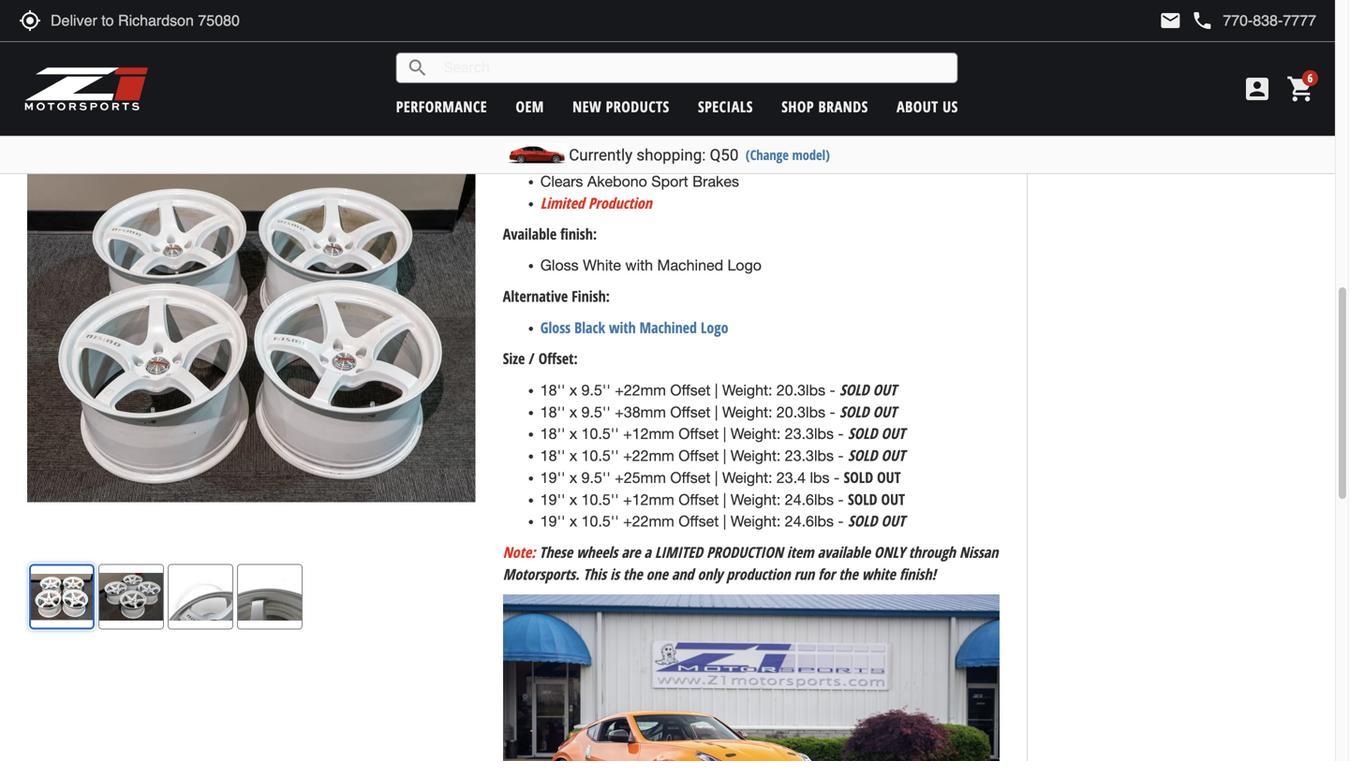 Task type: locate. For each thing, give the bounding box(es) containing it.
with right the black at the top
[[609, 317, 636, 338]]

model)
[[792, 146, 830, 164]]

+22mm up a at the left of page
[[623, 513, 675, 530]]

machined down 5x114.3
[[540, 44, 607, 62]]

with up gloss black with machined logo
[[625, 257, 653, 274]]

2 10.5'' from the top
[[582, 448, 619, 465]]

0 vertical spatial +12mm
[[623, 426, 675, 443]]

+12mm down +25mm
[[623, 491, 675, 509]]

nismo clubsport 23 image
[[503, 595, 1000, 762]]

0 vertical spatial gloss
[[540, 257, 579, 274]]

gloss down alternative finish:
[[540, 317, 571, 338]]

the right is
[[623, 564, 643, 585]]

us
[[943, 97, 958, 117]]

+12mm down +38mm
[[623, 426, 675, 443]]

logo up finish
[[611, 44, 645, 62]]

with
[[625, 257, 653, 274], [609, 317, 636, 338]]

24.6lbs
[[785, 491, 834, 509], [785, 513, 834, 530]]

finish
[[583, 66, 622, 83]]

1 vertical spatial 20.3lbs
[[777, 404, 826, 421]]

for
[[818, 564, 835, 585]]

performance
[[396, 97, 487, 117]]

1 vertical spatial +12mm
[[623, 491, 675, 509]]

1 x from the top
[[570, 382, 577, 399]]

strong!
[[813, 130, 861, 147]]

one
[[646, 564, 668, 585]]

machined down gloss white with machined logo
[[640, 317, 697, 338]]

1 vertical spatial gloss
[[540, 317, 571, 338]]

0 vertical spatial available
[[682, 152, 742, 169]]

Search search field
[[429, 53, 957, 82]]

4 x from the top
[[570, 448, 577, 465]]

and inside these wheels are a limited production item available only through nissan motorsports. this is the one and only production run for the white finish!
[[672, 564, 694, 585]]

machined for gloss white with machined logo
[[657, 257, 723, 274]]

0 vertical spatial 23.3lbs
[[785, 426, 834, 443]]

new products
[[573, 97, 670, 117]]

1 24.6lbs from the top
[[785, 491, 834, 509]]

logo inside 5x114.3 machined logo white finish concave face design manufactured by rays flow formed casting = lightweight and strong! exclusive 19'' sizing available clears akebono sport brakes limited production
[[611, 44, 645, 62]]

the right for on the bottom of page
[[839, 564, 858, 585]]

rays
[[658, 109, 692, 126]]

gloss up alternative finish:
[[540, 257, 579, 274]]

manufactured
[[540, 109, 634, 126]]

weight:
[[722, 382, 773, 399], [722, 404, 773, 421], [731, 426, 781, 443], [731, 448, 781, 465], [722, 469, 773, 487], [731, 491, 781, 509], [731, 513, 781, 530]]

0 vertical spatial with
[[625, 257, 653, 274]]

these
[[539, 543, 573, 563]]

2 20.3lbs from the top
[[777, 404, 826, 421]]

1 23.3lbs from the top
[[785, 426, 834, 443]]

0 vertical spatial and
[[783, 130, 809, 147]]

10.5'' up "wheels"
[[582, 513, 619, 530]]

1 vertical spatial and
[[672, 564, 694, 585]]

available finish:
[[503, 224, 597, 244]]

1 20.3lbs from the top
[[777, 382, 826, 399]]

mail phone
[[1160, 9, 1214, 32]]

2 vertical spatial +22mm
[[623, 513, 675, 530]]

+22mm
[[615, 382, 666, 399], [623, 448, 675, 465], [623, 513, 675, 530]]

1 vertical spatial with
[[609, 317, 636, 338]]

+22mm up +38mm
[[615, 382, 666, 399]]

|
[[715, 382, 718, 399], [715, 404, 718, 421], [723, 426, 727, 443], [723, 448, 727, 465], [715, 469, 718, 487], [723, 491, 727, 509], [723, 513, 727, 530]]

2 x from the top
[[570, 404, 577, 421]]

available down limited
[[503, 224, 557, 244]]

available
[[682, 152, 742, 169], [503, 224, 557, 244]]

production
[[707, 543, 783, 563]]

specials
[[698, 97, 753, 117]]

alternative
[[503, 286, 568, 306]]

1 vertical spatial white
[[583, 257, 621, 274]]

3 10.5'' from the top
[[582, 491, 619, 509]]

0 vertical spatial 20.3lbs
[[777, 382, 826, 399]]

0 horizontal spatial the
[[623, 564, 643, 585]]

logo
[[611, 44, 645, 62], [728, 257, 762, 274], [701, 317, 729, 338]]

10.5'' down +38mm
[[582, 426, 619, 443]]

new products link
[[573, 97, 670, 117]]

+22mm up +25mm
[[623, 448, 675, 465]]

+12mm
[[623, 426, 675, 443], [623, 491, 675, 509]]

white up concave
[[540, 66, 579, 83]]

0 vertical spatial +22mm
[[615, 382, 666, 399]]

and for strong!
[[783, 130, 809, 147]]

and
[[783, 130, 809, 147], [672, 564, 694, 585]]

-
[[830, 382, 836, 399], [830, 404, 836, 421], [838, 426, 844, 443], [838, 448, 844, 465], [834, 469, 840, 487], [838, 491, 844, 509], [838, 513, 844, 530]]

2 vertical spatial logo
[[701, 317, 729, 338]]

9.5'' left +25mm
[[582, 469, 611, 487]]

white inside 5x114.3 machined logo white finish concave face design manufactured by rays flow formed casting = lightweight and strong! exclusive 19'' sizing available clears akebono sport brakes limited production
[[540, 66, 579, 83]]

1 vertical spatial 24.6lbs
[[785, 513, 834, 530]]

4 10.5'' from the top
[[582, 513, 619, 530]]

9.5'' left +38mm
[[582, 404, 611, 421]]

2 23.3lbs from the top
[[785, 448, 834, 465]]

5x114.3 machined logo white finish concave face design manufactured by rays flow formed casting = lightweight and strong! exclusive 19'' sizing available clears akebono sport brakes limited production
[[540, 23, 861, 213]]

10.5'' up +25mm
[[582, 448, 619, 465]]

1 vertical spatial 9.5''
[[582, 404, 611, 421]]

x
[[570, 382, 577, 399], [570, 404, 577, 421], [570, 426, 577, 443], [570, 448, 577, 465], [570, 469, 577, 487], [570, 491, 577, 509], [570, 513, 577, 530]]

0 vertical spatial white
[[540, 66, 579, 83]]

23.3lbs
[[785, 426, 834, 443], [785, 448, 834, 465]]

10.5''
[[582, 426, 619, 443], [582, 448, 619, 465], [582, 491, 619, 509], [582, 513, 619, 530]]

19'' inside 5x114.3 machined logo white finish concave face design manufactured by rays flow formed casting = lightweight and strong! exclusive 19'' sizing available clears akebono sport brakes limited production
[[608, 152, 633, 169]]

shop brands link
[[782, 97, 868, 117]]

size / offset:
[[503, 349, 578, 369]]

nissan
[[960, 543, 998, 563]]

oem link
[[516, 97, 544, 117]]

white up finish:
[[583, 257, 621, 274]]

about us
[[897, 97, 958, 117]]

gloss for gloss white with machined logo
[[540, 257, 579, 274]]

+38mm
[[615, 404, 666, 421]]

1 horizontal spatial the
[[839, 564, 858, 585]]

18''
[[540, 382, 566, 399], [540, 404, 566, 421], [540, 426, 566, 443], [540, 448, 566, 465]]

lbs
[[810, 469, 830, 487]]

1 horizontal spatial and
[[783, 130, 809, 147]]

2 vertical spatial machined
[[640, 317, 697, 338]]

3 9.5'' from the top
[[582, 469, 611, 487]]

1 gloss from the top
[[540, 257, 579, 274]]

20.3lbs
[[777, 382, 826, 399], [777, 404, 826, 421]]

3 18'' from the top
[[540, 426, 566, 443]]

and down limited
[[672, 564, 694, 585]]

available up "brakes"
[[682, 152, 742, 169]]

2 9.5'' from the top
[[582, 404, 611, 421]]

the
[[623, 564, 643, 585], [839, 564, 858, 585]]

2 gloss from the top
[[540, 317, 571, 338]]

10.5'' down +25mm
[[582, 491, 619, 509]]

/
[[529, 349, 535, 369]]

machined inside 5x114.3 machined logo white finish concave face design manufactured by rays flow formed casting = lightweight and strong! exclusive 19'' sizing available clears akebono sport brakes limited production
[[540, 44, 607, 62]]

motorsports.
[[503, 564, 580, 585]]

9.5'' down the black at the top
[[582, 382, 611, 399]]

24.6lbs up item
[[785, 513, 834, 530]]

0 horizontal spatial and
[[672, 564, 694, 585]]

7 x from the top
[[570, 513, 577, 530]]

with for white
[[625, 257, 653, 274]]

1 horizontal spatial available
[[682, 152, 742, 169]]

2 vertical spatial 9.5''
[[582, 469, 611, 487]]

0 horizontal spatial available
[[503, 224, 557, 244]]

logo down gloss white with machined logo
[[701, 317, 729, 338]]

0 horizontal spatial white
[[540, 66, 579, 83]]

note:
[[503, 543, 536, 563]]

0 vertical spatial machined
[[540, 44, 607, 62]]

24.6lbs down lbs on the right of page
[[785, 491, 834, 509]]

0 vertical spatial logo
[[611, 44, 645, 62]]

23.4
[[777, 469, 806, 487]]

1 vertical spatial machined
[[657, 257, 723, 274]]

offset
[[670, 382, 711, 399], [670, 404, 711, 421], [679, 426, 719, 443], [679, 448, 719, 465], [670, 469, 711, 487], [679, 491, 719, 509], [679, 513, 719, 530]]

and down shop
[[783, 130, 809, 147]]

black
[[575, 317, 605, 338]]

1 vertical spatial 23.3lbs
[[785, 448, 834, 465]]

18'' x 9.5'' +22mm offset | weight: 20.3lbs - sold out 18'' x 9.5'' +38mm offset | weight: 20.3lbs - sold out 18'' x 10.5'' +12mm offset | weight: 23.3lbs - sold out 18'' x 10.5'' +22mm offset | weight: 23.3lbs - sold out 19'' x 9.5'' +25mm offset | weight: 23.4 lbs - sold out 19'' x 10.5'' +12mm offset | weight: 24.6lbs - sold out 19'' x 10.5'' +22mm offset | weight: 24.6lbs - sold out
[[540, 380, 905, 531]]

offset:
[[539, 349, 578, 369]]

machined up gloss black with machined logo
[[657, 257, 723, 274]]

1 10.5'' from the top
[[582, 426, 619, 443]]

19''
[[608, 152, 633, 169], [540, 469, 566, 487], [540, 491, 566, 509], [540, 513, 566, 530]]

=
[[688, 130, 697, 147]]

1 vertical spatial logo
[[728, 257, 762, 274]]

5x114.3
[[540, 23, 594, 40]]

0 vertical spatial 9.5''
[[582, 382, 611, 399]]

machined
[[540, 44, 607, 62], [657, 257, 723, 274], [640, 317, 697, 338]]

by
[[638, 109, 654, 126]]

and inside 5x114.3 machined logo white finish concave face design manufactured by rays flow formed casting = lightweight and strong! exclusive 19'' sizing available clears akebono sport brakes limited production
[[783, 130, 809, 147]]

0 vertical spatial 24.6lbs
[[785, 491, 834, 509]]

a
[[644, 543, 651, 563]]

gloss white with machined logo
[[540, 257, 762, 274]]

logo down "brakes"
[[728, 257, 762, 274]]

sold
[[840, 380, 869, 400], [840, 402, 869, 422], [848, 424, 878, 444], [848, 446, 878, 466], [844, 468, 873, 488], [848, 489, 878, 510], [848, 511, 878, 531]]



Task type: describe. For each thing, give the bounding box(es) containing it.
these wheels are a limited production item available only through nissan motorsports. this is the one and only production run for the white finish!
[[503, 543, 998, 585]]

2 +12mm from the top
[[623, 491, 675, 509]]

search
[[406, 57, 429, 79]]

limited
[[540, 193, 585, 213]]

flow
[[540, 130, 572, 147]]

akebono
[[587, 173, 647, 190]]

lightweight
[[701, 130, 779, 147]]

is
[[610, 564, 619, 585]]

phone link
[[1191, 9, 1317, 32]]

sizing
[[637, 152, 677, 169]]

brands
[[819, 97, 868, 117]]

1 the from the left
[[623, 564, 643, 585]]

2 the from the left
[[839, 564, 858, 585]]

available
[[818, 543, 871, 563]]

size
[[503, 349, 525, 369]]

and for only
[[672, 564, 694, 585]]

logo for gloss white with machined logo
[[728, 257, 762, 274]]

about
[[897, 97, 939, 117]]

limited
[[655, 543, 703, 563]]

logo for gloss black with machined logo
[[701, 317, 729, 338]]

alternative finish:
[[503, 286, 610, 306]]

brakes
[[693, 173, 739, 190]]

currently shopping: q50 (change model)
[[569, 146, 830, 164]]

available inside 5x114.3 machined logo white finish concave face design manufactured by rays flow formed casting = lightweight and strong! exclusive 19'' sizing available clears akebono sport brakes limited production
[[682, 152, 742, 169]]

production
[[588, 193, 652, 213]]

4 18'' from the top
[[540, 448, 566, 465]]

are
[[622, 543, 641, 563]]

products
[[606, 97, 670, 117]]

oem
[[516, 97, 544, 117]]

3 x from the top
[[570, 426, 577, 443]]

my_location
[[19, 9, 41, 32]]

gloss black with machined logo link
[[540, 317, 729, 338]]

shopping_cart
[[1287, 74, 1317, 104]]

account_box link
[[1238, 74, 1277, 104]]

finish!
[[899, 564, 936, 585]]

formed
[[577, 130, 629, 147]]

shopping:
[[637, 146, 706, 164]]

1 +12mm from the top
[[623, 426, 675, 443]]

wheels
[[576, 543, 618, 563]]

shopping_cart link
[[1282, 74, 1317, 104]]

design
[[641, 87, 687, 105]]

casting
[[633, 130, 684, 147]]

this
[[583, 564, 607, 585]]

1 9.5'' from the top
[[582, 382, 611, 399]]

account_box
[[1243, 74, 1273, 104]]

2 18'' from the top
[[540, 404, 566, 421]]

(change model) link
[[746, 146, 830, 164]]

+25mm
[[615, 469, 666, 487]]

specials link
[[698, 97, 753, 117]]

mail
[[1160, 9, 1182, 32]]

5 x from the top
[[570, 469, 577, 487]]

production
[[727, 564, 791, 585]]

shop
[[782, 97, 814, 117]]

1 18'' from the top
[[540, 382, 566, 399]]

face
[[604, 87, 637, 105]]

mail link
[[1160, 9, 1182, 32]]

exclusive
[[540, 152, 604, 169]]

6 x from the top
[[570, 491, 577, 509]]

(change
[[746, 146, 789, 164]]

run
[[794, 564, 815, 585]]

1 horizontal spatial white
[[583, 257, 621, 274]]

1 vertical spatial +22mm
[[623, 448, 675, 465]]

currently
[[569, 146, 633, 164]]

about us link
[[897, 97, 958, 117]]

white
[[862, 564, 896, 585]]

finish:
[[561, 224, 597, 244]]

1 vertical spatial available
[[503, 224, 557, 244]]

machined for gloss black with machined logo
[[640, 317, 697, 338]]

gloss black with machined logo
[[540, 317, 729, 338]]

only
[[874, 543, 905, 563]]

shop brands
[[782, 97, 868, 117]]

with for black
[[609, 317, 636, 338]]

q50
[[710, 146, 739, 164]]

performance link
[[396, 97, 487, 117]]

z1 motorsports logo image
[[23, 66, 149, 112]]

only
[[698, 564, 723, 585]]

2 24.6lbs from the top
[[785, 513, 834, 530]]

gloss for gloss black with machined logo
[[540, 317, 571, 338]]

new
[[573, 97, 602, 117]]

concave
[[540, 87, 600, 105]]

clears
[[540, 173, 583, 190]]

phone
[[1191, 9, 1214, 32]]

item
[[787, 543, 814, 563]]

finish:
[[572, 286, 610, 306]]

through
[[909, 543, 956, 563]]

sport
[[652, 173, 688, 190]]



Task type: vqa. For each thing, say whether or not it's contained in the screenshot.
selection at the top
no



